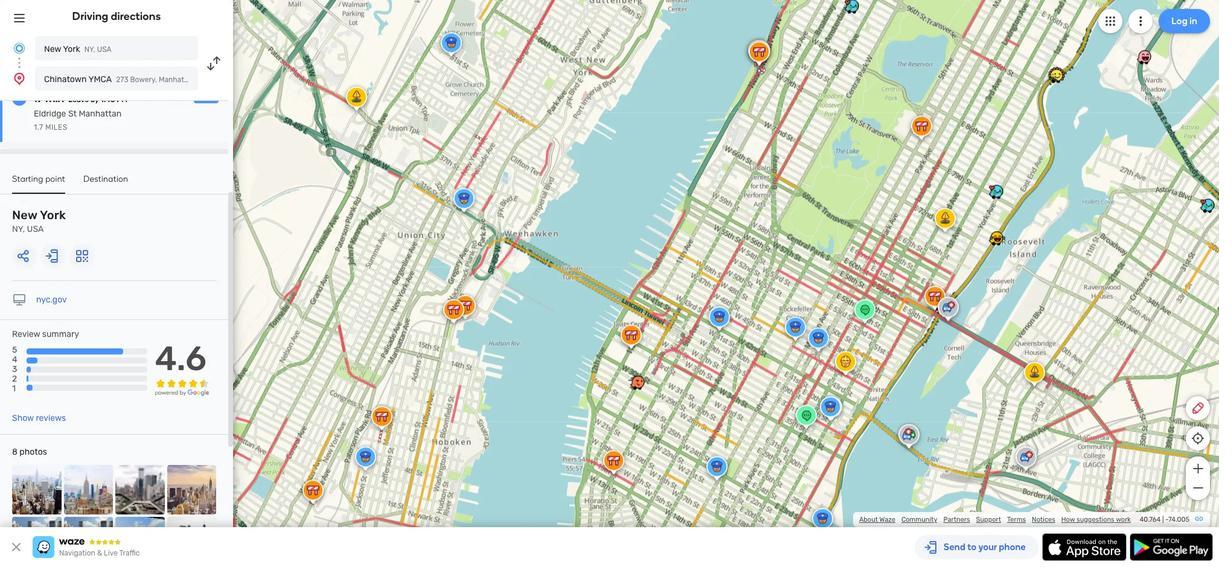 Task type: describe. For each thing, give the bounding box(es) containing it.
starting point
[[12, 174, 65, 184]]

0 vertical spatial new york ny, usa
[[44, 44, 112, 54]]

40.764
[[1140, 516, 1161, 524]]

chinatown
[[44, 74, 87, 85]]

manhattan,
[[159, 76, 197, 84]]

74.005
[[1169, 516, 1190, 524]]

miles
[[45, 123, 67, 132]]

nyc.gov
[[36, 295, 67, 305]]

waze
[[880, 516, 896, 524]]

link image
[[1195, 514, 1205, 524]]

3
[[12, 364, 17, 375]]

0 vertical spatial york
[[63, 44, 80, 54]]

notices
[[1032, 516, 1056, 524]]

0 vertical spatial ny,
[[84, 45, 95, 54]]

image 1 of new york, new york image
[[12, 465, 61, 514]]

40.764 | -74.005
[[1140, 516, 1190, 524]]

driving directions
[[72, 10, 161, 23]]

8 photos
[[12, 447, 47, 457]]

review summary
[[12, 329, 79, 339]]

about
[[860, 516, 878, 524]]

4.6
[[155, 339, 207, 379]]

pm
[[117, 95, 127, 104]]

0 horizontal spatial usa
[[27, 224, 44, 234]]

community link
[[902, 516, 938, 524]]

-
[[1166, 516, 1169, 524]]

about waze link
[[860, 516, 896, 524]]

17 min leave by 1:43 pm
[[34, 92, 127, 105]]

york inside the new york ny, usa
[[40, 208, 66, 222]]

4
[[12, 355, 17, 365]]

8
[[12, 447, 17, 457]]

1 vertical spatial ny,
[[12, 224, 25, 234]]

|
[[1163, 516, 1164, 524]]

image 5 of new york, new york image
[[12, 517, 61, 566]]

chinatown ymca 273 bowery, manhattan, united states
[[44, 74, 245, 85]]

1 vertical spatial new york ny, usa
[[12, 208, 66, 234]]

nyc.gov link
[[36, 295, 67, 305]]

how
[[1062, 516, 1075, 524]]

leave
[[68, 95, 89, 104]]

st
[[68, 109, 77, 119]]

current location image
[[12, 41, 27, 56]]

driving
[[72, 10, 108, 23]]

zoom out image
[[1191, 481, 1206, 495]]

computer image
[[12, 293, 27, 307]]

partners link
[[944, 516, 971, 524]]

how suggestions work link
[[1062, 516, 1131, 524]]

starting
[[12, 174, 43, 184]]

1.7
[[34, 123, 43, 132]]

notices link
[[1032, 516, 1056, 524]]

5 4 3 2 1
[[12, 345, 17, 394]]

eldridge st manhattan 1.7 miles
[[34, 109, 122, 132]]



Task type: locate. For each thing, give the bounding box(es) containing it.
terms link
[[1008, 516, 1026, 524]]

0 horizontal spatial new
[[12, 208, 37, 222]]

new york ny, usa
[[44, 44, 112, 54], [12, 208, 66, 234]]

support
[[977, 516, 1002, 524]]

new york ny, usa down starting point button
[[12, 208, 66, 234]]

photos
[[20, 447, 47, 457]]

x image
[[9, 540, 24, 555]]

reviews
[[36, 413, 66, 424]]

min
[[45, 92, 64, 105]]

usa down starting point button
[[27, 224, 44, 234]]

1 horizontal spatial ny,
[[84, 45, 95, 54]]

ymca
[[88, 74, 112, 85]]

terms
[[1008, 516, 1026, 524]]

image 8 of new york, new york image
[[167, 517, 216, 566]]

1 horizontal spatial usa
[[97, 45, 112, 54]]

0 vertical spatial new
[[44, 44, 61, 54]]

destination
[[83, 174, 128, 184]]

directions
[[111, 10, 161, 23]]

live
[[104, 549, 118, 558]]

york down starting point button
[[40, 208, 66, 222]]

image 3 of new york, new york image
[[115, 465, 165, 514]]

point
[[45, 174, 65, 184]]

show reviews
[[12, 413, 66, 424]]

17
[[34, 92, 43, 105]]

1 vertical spatial usa
[[27, 224, 44, 234]]

community
[[902, 516, 938, 524]]

ny, down starting point button
[[12, 224, 25, 234]]

review
[[12, 329, 40, 339]]

support link
[[977, 516, 1002, 524]]

new down starting point button
[[12, 208, 37, 222]]

navigation & live traffic
[[59, 549, 140, 558]]

united
[[199, 76, 221, 84]]

usa up the ymca
[[97, 45, 112, 54]]

1 vertical spatial new
[[12, 208, 37, 222]]

partners
[[944, 516, 971, 524]]

image 2 of new york, new york image
[[64, 465, 113, 514]]

0 horizontal spatial ny,
[[12, 224, 25, 234]]

273
[[116, 76, 128, 84]]

york
[[63, 44, 80, 54], [40, 208, 66, 222]]

2
[[12, 374, 17, 384]]

location image
[[12, 71, 27, 86]]

york up 'chinatown'
[[63, 44, 80, 54]]

navigation
[[59, 549, 95, 558]]

new york ny, usa up 'chinatown'
[[44, 44, 112, 54]]

traffic
[[119, 549, 140, 558]]

1 vertical spatial york
[[40, 208, 66, 222]]

usa
[[97, 45, 112, 54], [27, 224, 44, 234]]

work
[[1116, 516, 1131, 524]]

eldridge
[[34, 109, 66, 119]]

zoom in image
[[1191, 462, 1206, 476]]

ny,
[[84, 45, 95, 54], [12, 224, 25, 234]]

show
[[12, 413, 34, 424]]

image 7 of new york, new york image
[[115, 517, 165, 566]]

&
[[97, 549, 102, 558]]

new up 'chinatown'
[[44, 44, 61, 54]]

5
[[12, 345, 17, 355]]

bowery,
[[130, 76, 157, 84]]

ny, up the ymca
[[84, 45, 95, 54]]

suggestions
[[1077, 516, 1115, 524]]

by
[[91, 95, 99, 104]]

image 6 of new york, new york image
[[64, 517, 113, 566]]

1:43
[[100, 95, 115, 104]]

starting point button
[[12, 174, 65, 194]]

0 vertical spatial usa
[[97, 45, 112, 54]]

about waze community partners support terms notices how suggestions work
[[860, 516, 1131, 524]]

new
[[44, 44, 61, 54], [12, 208, 37, 222]]

1 horizontal spatial new
[[44, 44, 61, 54]]

manhattan
[[79, 109, 122, 119]]

summary
[[42, 329, 79, 339]]

pencil image
[[1191, 401, 1206, 416]]

image 4 of new york, new york image
[[167, 465, 216, 514]]

1
[[12, 384, 16, 394]]

states
[[223, 76, 245, 84]]

destination button
[[83, 174, 128, 193]]



Task type: vqa. For each thing, say whether or not it's contained in the screenshot.
6:15 PM at the bottom left of page
no



